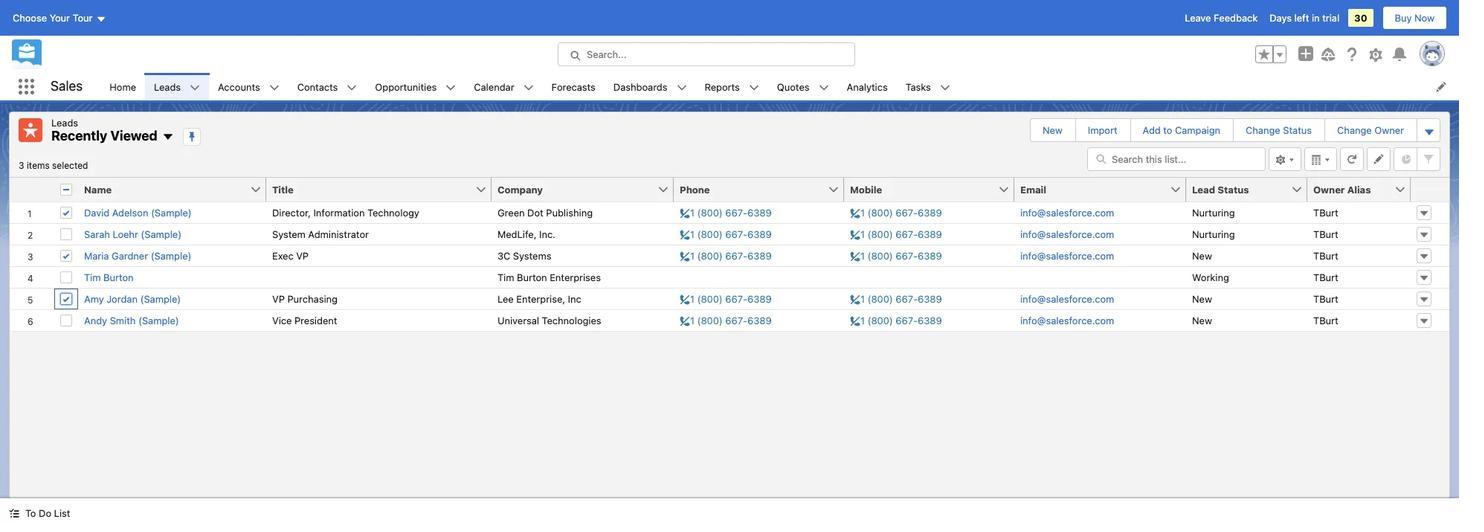 Task type: vqa. For each thing, say whether or not it's contained in the screenshot.


Task type: locate. For each thing, give the bounding box(es) containing it.
text default image right 'calendar'
[[523, 82, 534, 93]]

tim up amy on the bottom left
[[84, 271, 101, 283]]

0 horizontal spatial change
[[1246, 124, 1281, 136]]

director, information technology
[[272, 206, 419, 218]]

trial
[[1323, 12, 1340, 24]]

info@salesforce.com for lee enterprise, inc
[[1020, 293, 1114, 305]]

title
[[272, 183, 294, 195]]

text default image right quotes
[[819, 82, 829, 93]]

text default image right reports
[[749, 82, 759, 93]]

4 text default image from the left
[[446, 82, 456, 93]]

text default image for opportunities
[[446, 82, 456, 93]]

burton up the jordan
[[103, 271, 134, 283]]

0 vertical spatial status
[[1283, 124, 1312, 136]]

tasks
[[906, 81, 931, 93]]

add to campaign
[[1143, 124, 1221, 136]]

1 horizontal spatial status
[[1283, 124, 1312, 136]]

2 info@salesforce.com from the top
[[1020, 228, 1114, 240]]

nurturing for medlife, inc.
[[1192, 228, 1235, 240]]

green
[[498, 206, 525, 218]]

days
[[1270, 12, 1292, 24]]

info@salesforce.com link for 3c systems
[[1020, 250, 1114, 261]]

3 info@salesforce.com from the top
[[1020, 250, 1114, 261]]

amy jordan (sample) link
[[84, 293, 181, 305]]

name
[[84, 183, 112, 195]]

1 info@salesforce.com link from the top
[[1020, 206, 1114, 218]]

to do list
[[25, 507, 70, 519]]

information
[[313, 206, 365, 218]]

text default image right viewed
[[162, 131, 174, 143]]

forecasts
[[552, 81, 596, 93]]

change status
[[1246, 124, 1312, 136]]

(sample) for maria gardner (sample)
[[151, 250, 191, 261]]

0 vertical spatial vp
[[296, 250, 309, 261]]

7 text default image from the left
[[940, 82, 950, 93]]

text default image right contacts
[[347, 82, 357, 93]]

loehr
[[113, 228, 138, 240]]

change up owner alias button
[[1337, 124, 1372, 136]]

info@salesforce.com for green dot publishing
[[1020, 206, 1114, 218]]

text default image for quotes
[[819, 82, 829, 93]]

1 text default image from the left
[[190, 82, 200, 93]]

new for 3c systems
[[1192, 250, 1212, 261]]

(sample) up andy smith (sample) on the bottom left
[[140, 293, 181, 305]]

change owner
[[1337, 124, 1404, 136]]

nurturing down lead status
[[1192, 206, 1235, 218]]

days left in trial
[[1270, 12, 1340, 24]]

analytics link
[[838, 73, 897, 100]]

contacts
[[297, 81, 338, 93]]

1 nurturing from the top
[[1192, 206, 1235, 218]]

change up list view controls image
[[1246, 124, 1281, 136]]

0 horizontal spatial vp
[[272, 293, 285, 305]]

tim burton link
[[84, 271, 134, 283]]

inc.
[[539, 228, 556, 240]]

4 info@salesforce.com from the top
[[1020, 293, 1114, 305]]

status right "lead"
[[1218, 183, 1249, 195]]

text default image left to
[[9, 508, 19, 519]]

1 horizontal spatial owner
[[1375, 124, 1404, 136]]

tasks list item
[[897, 73, 959, 100]]

add
[[1143, 124, 1161, 136]]

info@salesforce.com
[[1020, 206, 1114, 218], [1020, 228, 1114, 240], [1020, 250, 1114, 261], [1020, 293, 1114, 305], [1020, 314, 1114, 326]]

info@salesforce.com link for green dot publishing
[[1020, 206, 1114, 218]]

leads right home link
[[154, 81, 181, 93]]

list containing home
[[101, 73, 1459, 100]]

(sample) for andy smith (sample)
[[138, 314, 179, 326]]

4 tburt from the top
[[1314, 271, 1339, 283]]

1 tburt from the top
[[1314, 206, 1339, 218]]

6 text default image from the left
[[819, 82, 829, 93]]

3 info@salesforce.com link from the top
[[1020, 250, 1114, 261]]

gardner
[[112, 250, 148, 261]]

inc
[[568, 293, 581, 305]]

text default image inside contacts list item
[[347, 82, 357, 93]]

status up list view controls image
[[1283, 124, 1312, 136]]

text default image
[[676, 82, 687, 93], [749, 82, 759, 93], [162, 131, 174, 143], [9, 508, 19, 519]]

phone element
[[674, 177, 853, 202]]

choose
[[13, 12, 47, 24]]

text default image inside tasks list item
[[940, 82, 950, 93]]

2 change from the left
[[1337, 124, 1372, 136]]

3c
[[498, 250, 510, 261]]

0 horizontal spatial tim
[[84, 271, 101, 283]]

2 info@salesforce.com link from the top
[[1020, 228, 1114, 240]]

5 text default image from the left
[[523, 82, 534, 93]]

vice
[[272, 314, 292, 326]]

text default image left "accounts" link on the left of the page
[[190, 82, 200, 93]]

text default image inside opportunities list item
[[446, 82, 456, 93]]

leads down sales
[[51, 117, 78, 129]]

burton down 'systems'
[[517, 271, 547, 283]]

home link
[[101, 73, 145, 100]]

info@salesforce.com for 3c systems
[[1020, 250, 1114, 261]]

text default image right "tasks" on the top
[[940, 82, 950, 93]]

(sample) down amy jordan (sample) link
[[138, 314, 179, 326]]

list view controls image
[[1269, 147, 1302, 171]]

smith
[[110, 314, 136, 326]]

5 info@salesforce.com from the top
[[1020, 314, 1114, 326]]

2 text default image from the left
[[269, 82, 279, 93]]

1 info@salesforce.com from the top
[[1020, 206, 1114, 218]]

(sample) down david adelson (sample) link
[[141, 228, 182, 240]]

technology
[[367, 206, 419, 218]]

dot
[[527, 206, 544, 218]]

tburt
[[1314, 206, 1339, 218], [1314, 228, 1339, 240], [1314, 250, 1339, 261], [1314, 271, 1339, 283], [1314, 293, 1339, 305], [1314, 314, 1339, 326]]

medlife,
[[498, 228, 537, 240]]

change status button
[[1234, 119, 1324, 141]]

list
[[101, 73, 1459, 100]]

info@salesforce.com for universal technologies
[[1020, 314, 1114, 326]]

company button
[[492, 177, 658, 201]]

text default image right accounts
[[269, 82, 279, 93]]

buy now
[[1395, 12, 1435, 24]]

0 vertical spatial owner
[[1375, 124, 1404, 136]]

1 horizontal spatial burton
[[517, 271, 547, 283]]

tim up lee
[[498, 271, 514, 283]]

2 tim from the left
[[498, 271, 514, 283]]

mobile button
[[844, 177, 998, 201]]

(sample)
[[151, 206, 192, 218], [141, 228, 182, 240], [151, 250, 191, 261], [140, 293, 181, 305], [138, 314, 179, 326]]

info@salesforce.com link
[[1020, 206, 1114, 218], [1020, 228, 1114, 240], [1020, 250, 1114, 261], [1020, 293, 1114, 305], [1020, 314, 1114, 326]]

status for lead status
[[1218, 183, 1249, 195]]

change for change status
[[1246, 124, 1281, 136]]

tim
[[84, 271, 101, 283], [498, 271, 514, 283]]

systems
[[513, 250, 551, 261]]

import
[[1088, 124, 1118, 136]]

dashboards link
[[605, 73, 676, 100]]

3 tburt from the top
[[1314, 250, 1339, 261]]

(sample) right gardner
[[151, 250, 191, 261]]

opportunities link
[[366, 73, 446, 100]]

text default image for contacts
[[347, 82, 357, 93]]

5 info@salesforce.com link from the top
[[1020, 314, 1114, 326]]

text default image inside calendar list item
[[523, 82, 534, 93]]

1 horizontal spatial leads
[[154, 81, 181, 93]]

leads list item
[[145, 73, 209, 100]]

name element
[[78, 177, 275, 202]]

1 vertical spatial nurturing
[[1192, 228, 1235, 240]]

3 text default image from the left
[[347, 82, 357, 93]]

change
[[1246, 124, 1281, 136], [1337, 124, 1372, 136]]

quotes
[[777, 81, 810, 93]]

enterprises
[[550, 271, 601, 283]]

1 vertical spatial leads
[[51, 117, 78, 129]]

owner
[[1375, 124, 1404, 136], [1314, 183, 1345, 195]]

2 nurturing from the top
[[1192, 228, 1235, 240]]

cell
[[54, 177, 78, 202], [266, 266, 492, 287], [674, 266, 844, 287], [844, 266, 1015, 287], [1015, 266, 1186, 287]]

maria gardner (sample)
[[84, 250, 191, 261]]

1 tim from the left
[[84, 271, 101, 283]]

display as table image
[[1305, 147, 1337, 171]]

info@salesforce.com link for medlife, inc.
[[1020, 228, 1114, 240]]

owner left alias
[[1314, 183, 1345, 195]]

3 items selected
[[19, 160, 88, 171]]

1 vertical spatial status
[[1218, 183, 1249, 195]]

system
[[272, 228, 306, 240]]

nurturing up working
[[1192, 228, 1235, 240]]

andy
[[84, 314, 107, 326]]

text default image inside 'leads' list item
[[190, 82, 200, 93]]

1 vertical spatial owner
[[1314, 183, 1345, 195]]

5 tburt from the top
[[1314, 293, 1339, 305]]

1 burton from the left
[[103, 271, 134, 283]]

new
[[1043, 124, 1063, 136], [1192, 250, 1212, 261], [1192, 293, 1212, 305], [1192, 314, 1212, 326]]

david
[[84, 206, 110, 218]]

maria gardner (sample) link
[[84, 250, 191, 261]]

0 horizontal spatial leads
[[51, 117, 78, 129]]

1 horizontal spatial change
[[1337, 124, 1372, 136]]

vp right 'exec'
[[296, 250, 309, 261]]

company
[[498, 183, 543, 195]]

4 info@salesforce.com link from the top
[[1020, 293, 1114, 305]]

click to dial disabled image
[[680, 206, 772, 218], [850, 206, 942, 218], [680, 228, 772, 240], [850, 228, 942, 240], [680, 250, 772, 261], [850, 250, 942, 261], [680, 293, 772, 305], [850, 293, 942, 305], [680, 314, 772, 326], [850, 314, 942, 326]]

text default image left calendar link
[[446, 82, 456, 93]]

mobile
[[850, 183, 882, 195]]

0 horizontal spatial burton
[[103, 271, 134, 283]]

vp
[[296, 250, 309, 261], [272, 293, 285, 305]]

leads link
[[145, 73, 190, 100]]

status inside recently viewed grid
[[1218, 183, 1249, 195]]

email
[[1020, 183, 1047, 195]]

1 vertical spatial vp
[[272, 293, 285, 305]]

nurturing
[[1192, 206, 1235, 218], [1192, 228, 1235, 240]]

1 horizontal spatial tim
[[498, 271, 514, 283]]

owner up owner alias element
[[1375, 124, 1404, 136]]

reports link
[[696, 73, 749, 100]]

burton
[[103, 271, 134, 283], [517, 271, 547, 283]]

recently
[[51, 128, 107, 144]]

technologies
[[542, 314, 601, 326]]

2 burton from the left
[[517, 271, 547, 283]]

tburt for lee enterprise, inc
[[1314, 293, 1339, 305]]

6 tburt from the top
[[1314, 314, 1339, 326]]

0 horizontal spatial owner
[[1314, 183, 1345, 195]]

sarah
[[84, 228, 110, 240]]

recently viewed|leads|list view element
[[9, 112, 1450, 498]]

Search Recently Viewed list view. search field
[[1087, 147, 1266, 171]]

choose your tour button
[[12, 6, 107, 30]]

(sample) down name element
[[151, 206, 192, 218]]

sales
[[51, 78, 83, 94]]

0 horizontal spatial status
[[1218, 183, 1249, 195]]

text default image inside quotes list item
[[819, 82, 829, 93]]

None search field
[[1087, 147, 1266, 171]]

selected
[[52, 160, 88, 171]]

search... button
[[558, 42, 855, 66]]

text default image left reports
[[676, 82, 687, 93]]

text default image
[[190, 82, 200, 93], [269, 82, 279, 93], [347, 82, 357, 93], [446, 82, 456, 93], [523, 82, 534, 93], [819, 82, 829, 93], [940, 82, 950, 93]]

group
[[1256, 45, 1287, 63]]

text default image inside to do list button
[[9, 508, 19, 519]]

0 vertical spatial leads
[[154, 81, 181, 93]]

vp up vice
[[272, 293, 285, 305]]

2 tburt from the top
[[1314, 228, 1339, 240]]

items
[[27, 160, 50, 171]]

lead status button
[[1186, 177, 1291, 201]]

recently viewed grid
[[10, 177, 1450, 331]]

1 change from the left
[[1246, 124, 1281, 136]]

(sample) for amy jordan (sample)
[[140, 293, 181, 305]]

andy smith (sample)
[[84, 314, 179, 326]]

0 vertical spatial nurturing
[[1192, 206, 1235, 218]]

action element
[[1411, 177, 1450, 202]]

text default image inside accounts list item
[[269, 82, 279, 93]]

dashboards list item
[[605, 73, 696, 100]]

tburt for tim burton enterprises
[[1314, 271, 1339, 283]]



Task type: describe. For each thing, give the bounding box(es) containing it.
to
[[1164, 124, 1173, 136]]

amy
[[84, 293, 104, 305]]

calendar
[[474, 81, 514, 93]]

leave feedback
[[1185, 12, 1258, 24]]

president
[[294, 314, 337, 326]]

recently viewed
[[51, 128, 158, 144]]

text default image for accounts
[[269, 82, 279, 93]]

(sample) for sarah loehr (sample)
[[141, 228, 182, 240]]

accounts
[[218, 81, 260, 93]]

forecasts link
[[543, 73, 605, 100]]

quotes list item
[[768, 73, 838, 100]]

enterprise,
[[516, 293, 565, 305]]

exec
[[272, 250, 294, 261]]

info@salesforce.com for medlife, inc.
[[1020, 228, 1114, 240]]

tim burton enterprises
[[498, 271, 601, 283]]

to
[[25, 507, 36, 519]]

in
[[1312, 12, 1320, 24]]

name button
[[78, 177, 250, 201]]

nurturing for green dot publishing
[[1192, 206, 1235, 218]]

campaign
[[1175, 124, 1221, 136]]

change owner button
[[1326, 119, 1416, 141]]

opportunities list item
[[366, 73, 465, 100]]

universal technologies
[[498, 314, 601, 326]]

reports list item
[[696, 73, 768, 100]]

analytics
[[847, 81, 888, 93]]

contacts link
[[288, 73, 347, 100]]

tburt for 3c systems
[[1314, 250, 1339, 261]]

your
[[50, 12, 70, 24]]

calendar link
[[465, 73, 523, 100]]

sarah loehr (sample)
[[84, 228, 182, 240]]

lee
[[498, 293, 514, 305]]

item number element
[[10, 177, 54, 202]]

tburt for medlife, inc.
[[1314, 228, 1339, 240]]

opportunities
[[375, 81, 437, 93]]

info@salesforce.com link for lee enterprise, inc
[[1020, 293, 1114, 305]]

dashboards
[[613, 81, 668, 93]]

30
[[1355, 12, 1367, 24]]

leads inside recently viewed|leads|list view element
[[51, 117, 78, 129]]

buy
[[1395, 12, 1412, 24]]

email element
[[1015, 177, 1195, 202]]

text default image inside dashboards list item
[[676, 82, 687, 93]]

calendar list item
[[465, 73, 543, 100]]

do
[[39, 507, 51, 519]]

left
[[1295, 12, 1309, 24]]

title element
[[266, 177, 501, 202]]

tburt for green dot publishing
[[1314, 206, 1339, 218]]

david adelson (sample) link
[[84, 206, 192, 218]]

burton for tim burton
[[103, 271, 134, 283]]

tim for tim burton
[[84, 271, 101, 283]]

3c systems
[[498, 250, 551, 261]]

tim for tim burton enterprises
[[498, 271, 514, 283]]

exec vp
[[272, 250, 309, 261]]

lead status element
[[1186, 177, 1316, 202]]

(sample) for david adelson (sample)
[[151, 206, 192, 218]]

leads inside leads link
[[154, 81, 181, 93]]

universal
[[498, 314, 539, 326]]

phone
[[680, 183, 710, 195]]

leave
[[1185, 12, 1211, 24]]

new inside new button
[[1043, 124, 1063, 136]]

vp purchasing
[[272, 293, 338, 305]]

working
[[1192, 271, 1229, 283]]

maria
[[84, 250, 109, 261]]

accounts link
[[209, 73, 269, 100]]

now
[[1415, 12, 1435, 24]]

lead status
[[1192, 183, 1249, 195]]

quotes link
[[768, 73, 819, 100]]

new button
[[1031, 119, 1075, 141]]

owner inside recently viewed grid
[[1314, 183, 1345, 195]]

amy jordan (sample)
[[84, 293, 181, 305]]

andy smith (sample) link
[[84, 314, 179, 326]]

vice president
[[272, 314, 337, 326]]

publishing
[[546, 206, 593, 218]]

owner alias button
[[1308, 177, 1395, 201]]

owner alias
[[1314, 183, 1371, 195]]

tburt for universal technologies
[[1314, 314, 1339, 326]]

jordan
[[107, 293, 138, 305]]

text default image for tasks
[[940, 82, 950, 93]]

system administrator
[[272, 228, 369, 240]]

status for change status
[[1283, 124, 1312, 136]]

title button
[[266, 177, 475, 201]]

choose your tour
[[13, 12, 93, 24]]

contacts list item
[[288, 73, 366, 100]]

text default image for calendar
[[523, 82, 534, 93]]

reports
[[705, 81, 740, 93]]

action image
[[1411, 177, 1450, 201]]

leave feedback link
[[1185, 12, 1258, 24]]

search...
[[587, 48, 627, 60]]

mobile element
[[844, 177, 1023, 202]]

change for change owner
[[1337, 124, 1372, 136]]

info@salesforce.com link for universal technologies
[[1020, 314, 1114, 326]]

sarah loehr (sample) link
[[84, 228, 182, 240]]

adelson
[[112, 206, 148, 218]]

purchasing
[[287, 293, 338, 305]]

burton for tim burton enterprises
[[517, 271, 547, 283]]

accounts list item
[[209, 73, 288, 100]]

text default image inside reports list item
[[749, 82, 759, 93]]

1 horizontal spatial vp
[[296, 250, 309, 261]]

new for lee enterprise, inc
[[1192, 293, 1212, 305]]

owner alias element
[[1308, 177, 1420, 202]]

lead
[[1192, 183, 1215, 195]]

feedback
[[1214, 12, 1258, 24]]

text default image for leads
[[190, 82, 200, 93]]

recently viewed status
[[19, 160, 88, 171]]

to do list button
[[0, 498, 79, 528]]

import button
[[1076, 119, 1130, 141]]

home
[[110, 81, 136, 93]]

company element
[[492, 177, 683, 202]]

green dot publishing
[[498, 206, 593, 218]]

email button
[[1015, 177, 1170, 201]]

list
[[54, 507, 70, 519]]

item number image
[[10, 177, 54, 201]]

new for universal technologies
[[1192, 314, 1212, 326]]

tasks link
[[897, 73, 940, 100]]

buy now button
[[1382, 6, 1447, 30]]



